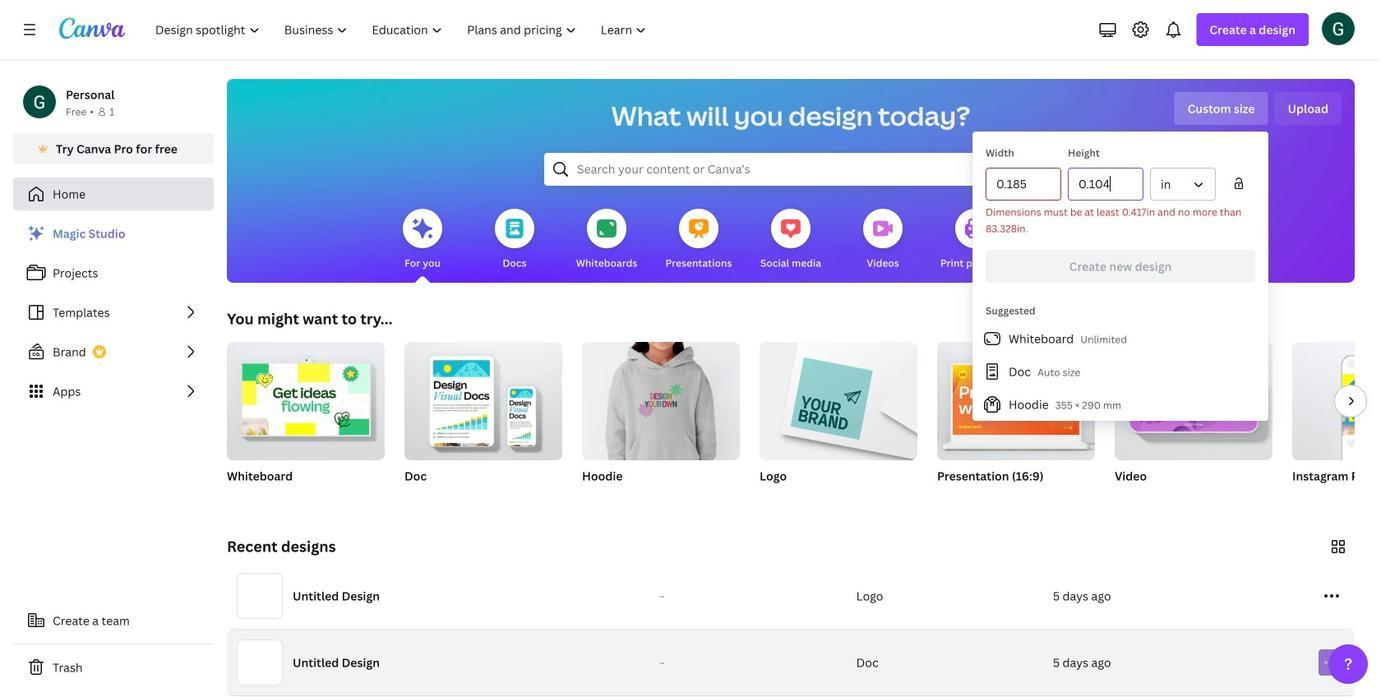 Task type: describe. For each thing, give the bounding box(es) containing it.
Units: in button
[[1150, 168, 1216, 201]]

greg robinson image
[[1322, 12, 1355, 45]]

Search search field
[[577, 154, 1005, 185]]



Task type: locate. For each thing, give the bounding box(es) containing it.
None number field
[[997, 169, 1051, 200], [1079, 169, 1133, 200], [997, 169, 1051, 200], [1079, 169, 1133, 200]]

None search field
[[544, 153, 1038, 186]]

1 horizontal spatial list
[[973, 322, 1269, 421]]

list
[[13, 217, 214, 408], [973, 322, 1269, 421]]

0 horizontal spatial list
[[13, 217, 214, 408]]

top level navigation element
[[145, 13, 661, 46]]

alert
[[986, 204, 1255, 237]]

group
[[227, 335, 385, 505], [227, 335, 385, 460], [405, 335, 562, 505], [405, 335, 562, 460], [582, 335, 740, 505], [582, 335, 740, 460], [760, 335, 918, 505], [760, 335, 918, 460], [937, 342, 1095, 505], [937, 342, 1095, 460], [1115, 342, 1273, 505], [1292, 342, 1381, 505]]



Task type: vqa. For each thing, say whether or not it's contained in the screenshot.
list
yes



